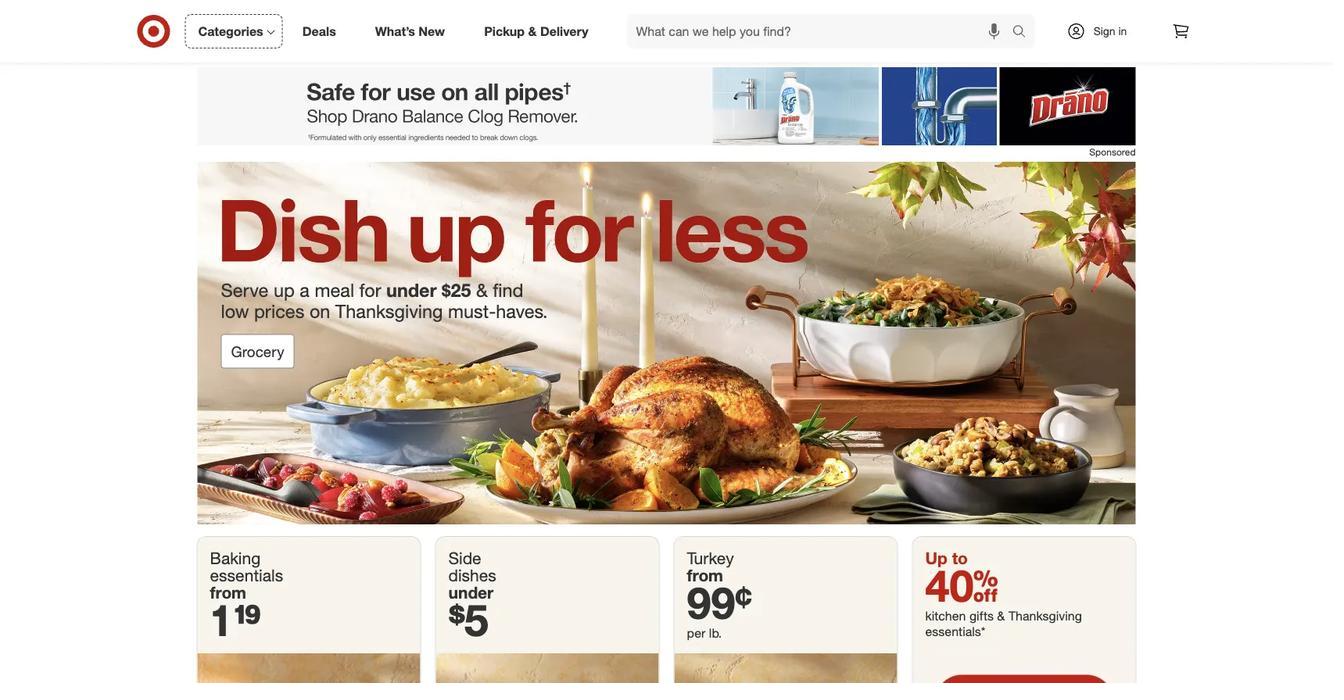 Task type: vqa. For each thing, say whether or not it's contained in the screenshot.
'-' within the Hershey'S Milk Chocolate Candy Bar - 6Ct
no



Task type: describe. For each thing, give the bounding box(es) containing it.
serve
[[221, 279, 269, 301]]

sign in
[[1094, 24, 1127, 38]]

$25
[[442, 279, 471, 301]]

1 horizontal spatial &
[[528, 24, 537, 39]]

thanksgiving inside '& find low prices on thanksgiving must-haves.'
[[335, 300, 443, 322]]

turkey from
[[687, 548, 734, 585]]

from inside baking essentials from
[[210, 583, 246, 603]]

up
[[926, 548, 948, 568]]

grocery
[[231, 342, 284, 360]]

grocery button
[[221, 335, 295, 369]]

baking essentials from
[[210, 548, 283, 603]]

to
[[953, 548, 968, 568]]

per
[[687, 626, 706, 641]]

turkey
[[687, 548, 734, 568]]

for
[[360, 279, 381, 301]]

What can we help you find? suggestions appear below search field
[[627, 14, 1017, 48]]

0 horizontal spatial under
[[386, 279, 437, 301]]

a
[[300, 279, 310, 301]]

deals link
[[289, 14, 356, 48]]

baking
[[210, 548, 261, 568]]

1
[[210, 594, 233, 647]]

sign in link
[[1054, 14, 1152, 48]]

& find low prices on thanksgiving must-haves.
[[221, 279, 548, 322]]

dishes
[[449, 566, 497, 585]]

in
[[1119, 24, 1127, 38]]

prices
[[254, 300, 305, 322]]

what's new link
[[362, 14, 465, 48]]

40
[[926, 559, 999, 612]]

find
[[493, 279, 524, 301]]

must-
[[448, 300, 496, 322]]

pickup
[[484, 24, 525, 39]]

kitchen gifts & thanksgiving essentials*
[[926, 609, 1083, 639]]

19
[[233, 594, 261, 647]]

dish up for less image
[[198, 162, 1136, 525]]

sign
[[1094, 24, 1116, 38]]

search button
[[1006, 14, 1043, 52]]



Task type: locate. For each thing, give the bounding box(es) containing it.
thanksgiving inside kitchen gifts & thanksgiving essentials*
[[1009, 609, 1083, 624]]

under down side
[[449, 583, 494, 603]]

pickup & delivery
[[484, 24, 589, 39]]

0 vertical spatial &
[[528, 24, 537, 39]]

categories
[[198, 24, 263, 39]]

on
[[310, 300, 330, 322]]

side
[[449, 548, 482, 568]]

1 horizontal spatial thanksgiving
[[1009, 609, 1083, 624]]

0 vertical spatial thanksgiving
[[335, 300, 443, 322]]

under right for
[[386, 279, 437, 301]]

0 vertical spatial under
[[386, 279, 437, 301]]

per lb.
[[687, 626, 722, 641]]

under
[[386, 279, 437, 301], [449, 583, 494, 603]]

1 vertical spatial under
[[449, 583, 494, 603]]

& inside kitchen gifts & thanksgiving essentials*
[[998, 609, 1006, 624]]

from
[[687, 566, 724, 585], [210, 583, 246, 603]]

haves.
[[496, 300, 548, 322]]

lb.
[[709, 626, 722, 641]]

1 horizontal spatial from
[[687, 566, 724, 585]]

thanksgiving
[[335, 300, 443, 322], [1009, 609, 1083, 624]]

0 horizontal spatial &
[[476, 279, 488, 301]]

up
[[274, 279, 295, 301]]

low
[[221, 300, 249, 322]]

what's
[[375, 24, 415, 39]]

thanksgiving right on
[[335, 300, 443, 322]]

delivery
[[540, 24, 589, 39]]

under inside the side dishes under
[[449, 583, 494, 603]]

serve up a meal for under $25
[[221, 279, 471, 301]]

& inside '& find low prices on thanksgiving must-haves.'
[[476, 279, 488, 301]]

meal
[[315, 279, 354, 301]]

deals
[[303, 24, 336, 39]]

sponsored
[[1090, 146, 1136, 158]]

categories link
[[185, 14, 283, 48]]

2 horizontal spatial &
[[998, 609, 1006, 624]]

side dishes under
[[449, 548, 497, 603]]

new
[[419, 24, 445, 39]]

2 vertical spatial &
[[998, 609, 1006, 624]]

1 horizontal spatial under
[[449, 583, 494, 603]]

0 horizontal spatial from
[[210, 583, 246, 603]]

& right gifts on the bottom right
[[998, 609, 1006, 624]]

essentials
[[210, 566, 283, 585]]

99¢
[[687, 577, 752, 630]]

up to
[[926, 548, 968, 568]]

advertisement region
[[198, 67, 1136, 145]]

pickup & delivery link
[[471, 14, 608, 48]]

0 horizontal spatial thanksgiving
[[335, 300, 443, 322]]

1 19
[[210, 594, 261, 647]]

1 vertical spatial &
[[476, 279, 488, 301]]

$5
[[449, 594, 489, 647]]

& right $25
[[476, 279, 488, 301]]

gifts
[[970, 609, 994, 624]]

1 vertical spatial thanksgiving
[[1009, 609, 1083, 624]]

&
[[528, 24, 537, 39], [476, 279, 488, 301], [998, 609, 1006, 624]]

from inside turkey from
[[687, 566, 724, 585]]

kitchen
[[926, 609, 966, 624]]

essentials*
[[926, 624, 986, 639]]

search
[[1006, 25, 1043, 40]]

thanksgiving right gifts on the bottom right
[[1009, 609, 1083, 624]]

& right pickup
[[528, 24, 537, 39]]

what's new
[[375, 24, 445, 39]]



